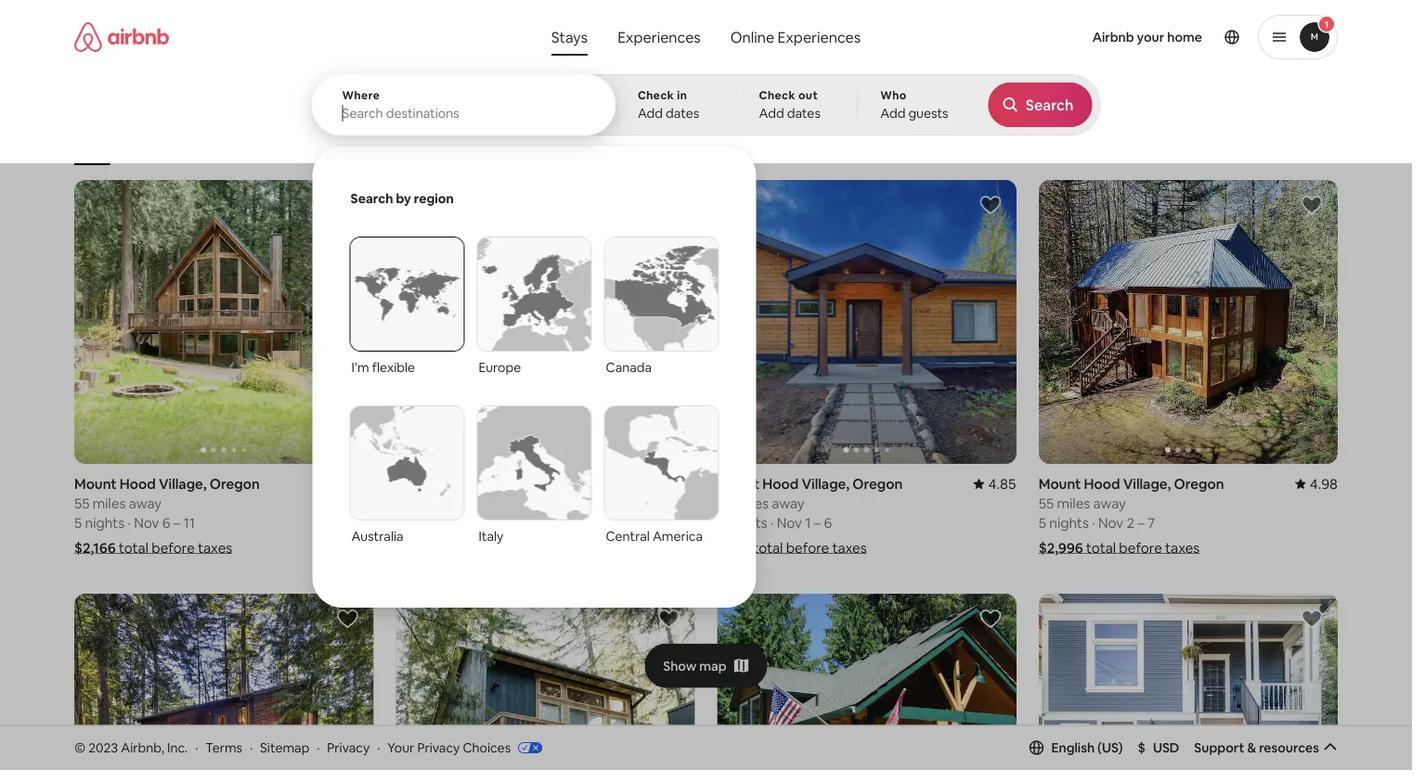 Task type: vqa. For each thing, say whether or not it's contained in the screenshot.
the – in Mount Hood Village, Oregon 55 miles away 5 nights · Nov 6 – 11 $2,166 total before taxes
yes



Task type: locate. For each thing, give the bounding box(es) containing it.
choices
[[463, 740, 511, 756]]

55 up australia
[[396, 495, 411, 513]]

4.9 out of 5 average rating image up australia
[[339, 476, 374, 493]]

1 horizontal spatial experiences
[[778, 27, 861, 46]]

nov up the total before taxes button
[[777, 514, 802, 532]]

4 55 from the left
[[1039, 495, 1054, 513]]

2 5 from the left
[[396, 514, 403, 532]]

3 – from the left
[[814, 514, 821, 532]]

total inside mount hood village, oregon 55 miles away 5 nights · nov 2 – 7 $2,996 total before taxes
[[1086, 539, 1116, 557]]

2 mount from the left
[[717, 475, 760, 493]]

1 add from the left
[[638, 105, 663, 122]]

1 village, from the left
[[159, 475, 207, 493]]

6 up the total before taxes button
[[824, 514, 832, 532]]

2
[[1127, 514, 1135, 532]]

miles
[[93, 495, 126, 513], [414, 495, 447, 513], [736, 495, 769, 513], [1057, 495, 1090, 513]]

add down who
[[880, 105, 906, 122]]

stays button
[[537, 19, 603, 56]]

0 horizontal spatial experiences
[[618, 27, 701, 46]]

5 inside rhododendron, oregon 55 miles away 5 nights · nov 12 – 17 $1,025 total before taxes
[[396, 514, 403, 532]]

away inside mount hood village, oregon 55 miles away 5 nights · nov 1 – 6 total before taxes
[[772, 495, 805, 513]]

miles inside mount hood village, oregon 55 miles away 5 nights · nov 6 – 11 $2,166 total before taxes
[[93, 495, 126, 513]]

$ usd
[[1138, 740, 1180, 757]]

5 up the $1,025
[[396, 514, 403, 532]]

nights up the $1,025
[[407, 514, 446, 532]]

1 nights from the left
[[85, 514, 125, 532]]

2 miles from the left
[[414, 495, 447, 513]]

check left out
[[759, 88, 796, 103]]

4 total from the left
[[1086, 539, 1116, 557]]

experiences
[[618, 27, 701, 46], [778, 27, 861, 46]]

miles down rhododendron,
[[414, 495, 447, 513]]

12
[[484, 514, 497, 532]]

2 add from the left
[[759, 105, 784, 122]]

by
[[396, 190, 411, 207]]

nights inside mount hood village, oregon 55 miles away 5 nights · nov 1 – 6 total before taxes
[[728, 514, 768, 532]]

add up views
[[638, 105, 663, 122]]

nights inside mount hood village, oregon 55 miles away 5 nights · nov 2 – 7 $2,996 total before taxes
[[1050, 514, 1089, 532]]

group
[[74, 93, 1023, 165], [74, 180, 374, 464], [396, 180, 695, 464], [717, 180, 1017, 464], [1039, 180, 1338, 464], [74, 594, 374, 771], [396, 594, 695, 771], [717, 594, 1017, 771], [1039, 594, 1338, 771]]

– for mount hood village, oregon 55 miles away 5 nights · nov 6 – 11 $2,166 total before taxes
[[173, 514, 180, 532]]

nov left 11
[[134, 514, 159, 532]]

village, up 7
[[1123, 475, 1171, 493]]

mount up $2,166
[[74, 475, 117, 493]]

add to wishlist: portland, oregon image
[[1301, 608, 1323, 631]]

total right america
[[753, 539, 783, 557]]

3 hood from the left
[[1084, 475, 1120, 493]]

mount inside mount hood village, oregon 55 miles away 5 nights · nov 6 – 11 $2,166 total before taxes
[[74, 475, 117, 493]]

stays
[[551, 27, 588, 46]]

nov inside mount hood village, oregon 55 miles away 5 nights · nov 1 – 6 total before taxes
[[777, 514, 802, 532]]

dates inside check in add dates
[[666, 105, 699, 122]]

2 dates from the left
[[787, 105, 821, 122]]

55 for mount hood village, oregon 55 miles away 5 nights · nov 2 – 7 $2,996 total before taxes
[[1039, 495, 1054, 513]]

mount inside mount hood village, oregon 55 miles away 5 nights · nov 1 – 6 total before taxes
[[717, 475, 760, 493]]

1 horizontal spatial homes
[[987, 137, 1023, 152]]

1 dates from the left
[[666, 105, 699, 122]]

1 55 from the left
[[74, 495, 90, 513]]

village, up 11
[[159, 475, 207, 493]]

2 taxes from the left
[[519, 539, 554, 557]]

nov left 2
[[1098, 514, 1124, 532]]

who add guests
[[880, 88, 949, 122]]

support
[[1195, 740, 1245, 757]]

in
[[677, 88, 687, 103]]

7
[[1148, 514, 1155, 532]]

55 for mount hood village, oregon 55 miles away 5 nights · nov 1 – 6 total before taxes
[[717, 495, 733, 513]]

5 right america
[[717, 514, 725, 532]]

3 add from the left
[[880, 105, 906, 122]]

out
[[798, 88, 818, 103]]

– inside mount hood village, oregon 55 miles away 5 nights · nov 2 – 7 $2,996 total before taxes
[[1138, 514, 1145, 532]]

3 village, from the left
[[1123, 475, 1171, 493]]

1 before from the left
[[152, 539, 195, 557]]

homes for historical homes
[[987, 137, 1023, 152]]

total inside rhododendron, oregon 55 miles away 5 nights · nov 12 – 17 $1,025 total before taxes
[[440, 539, 470, 557]]

1 horizontal spatial 1
[[1325, 18, 1329, 30]]

0 horizontal spatial add to wishlist: mount hood village, oregon image
[[336, 194, 359, 216]]

total right $2,166
[[119, 539, 149, 557]]

0 horizontal spatial 1
[[805, 514, 811, 532]]

canada
[[606, 359, 652, 376]]

3 nov from the left
[[777, 514, 802, 532]]

1 hood from the left
[[120, 475, 156, 493]]

0 horizontal spatial 6
[[162, 514, 170, 532]]

0 horizontal spatial add
[[638, 105, 663, 122]]

5 inside mount hood village, oregon 55 miles away 5 nights · nov 6 – 11 $2,166 total before taxes
[[74, 514, 82, 532]]

mount right 4.85
[[1039, 475, 1081, 493]]

1 horizontal spatial 4.9 out of 5 average rating image
[[660, 475, 695, 493]]

nights inside mount hood village, oregon 55 miles away 5 nights · nov 6 – 11 $2,166 total before taxes
[[85, 514, 125, 532]]

0 horizontal spatial mount
[[74, 475, 117, 493]]

55 inside mount hood village, oregon 55 miles away 5 nights · nov 1 – 6 total before taxes
[[717, 495, 733, 513]]

1 miles from the left
[[93, 495, 126, 513]]

1 total from the left
[[119, 539, 149, 557]]

2 experiences from the left
[[778, 27, 861, 46]]

before
[[152, 539, 195, 557], [473, 539, 516, 557], [786, 539, 829, 557], [1119, 539, 1162, 557]]

hood inside mount hood village, oregon 55 miles away 5 nights · nov 6 – 11 $2,166 total before taxes
[[120, 475, 156, 493]]

english
[[1052, 740, 1095, 757]]

2 horizontal spatial mount
[[1039, 475, 1081, 493]]

privacy right your
[[417, 740, 460, 756]]

away
[[129, 495, 162, 513], [450, 495, 483, 513], [772, 495, 805, 513], [1093, 495, 1126, 513]]

miles for mount hood village, oregon 55 miles away 5 nights · nov 6 – 11 $2,166 total before taxes
[[93, 495, 126, 513]]

check left in
[[638, 88, 674, 103]]

privacy left your
[[327, 740, 370, 756]]

hood inside mount hood village, oregon 55 miles away 5 nights · nov 2 – 7 $2,996 total before taxes
[[1084, 475, 1120, 493]]

5
[[74, 514, 82, 532], [396, 514, 403, 532], [717, 514, 725, 532], [1039, 514, 1047, 532]]

nights up the total before taxes button
[[728, 514, 768, 532]]

5 inside mount hood village, oregon 55 miles away 5 nights · nov 2 – 7 $2,996 total before taxes
[[1039, 514, 1047, 532]]

mount hood village, oregon 55 miles away 5 nights · nov 1 – 6 total before taxes
[[717, 475, 903, 557]]

village, inside mount hood village, oregon 55 miles away 5 nights · nov 2 – 7 $2,996 total before taxes
[[1123, 475, 1171, 493]]

1 oregon from the left
[[210, 475, 260, 493]]

2 before from the left
[[473, 539, 516, 557]]

5 for mount hood village, oregon 55 miles away 5 nights · nov 1 – 6 total before taxes
[[717, 514, 725, 532]]

1 experiences from the left
[[618, 27, 701, 46]]

add for check in add dates
[[638, 105, 663, 122]]

tiny homes
[[682, 137, 742, 152]]

nov left 12
[[455, 514, 481, 532]]

(us)
[[1098, 740, 1123, 757]]

total
[[119, 539, 149, 557], [440, 539, 470, 557], [753, 539, 783, 557], [1086, 539, 1116, 557]]

0 horizontal spatial 4.9 out of 5 average rating image
[[339, 476, 374, 493]]

4 away from the left
[[1093, 495, 1126, 513]]

mount for mount hood village, oregon 55 miles away 5 nights · nov 1 – 6 total before taxes
[[717, 475, 760, 493]]

miles up $2,996
[[1057, 495, 1090, 513]]

4.9 out of 5 average rating image containing 4.9
[[660, 475, 695, 493]]

nov inside mount hood village, oregon 55 miles away 5 nights · nov 2 – 7 $2,996 total before taxes
[[1098, 514, 1124, 532]]

homes right the historical
[[987, 137, 1023, 152]]

1 horizontal spatial mount
[[717, 475, 760, 493]]

village, inside mount hood village, oregon 55 miles away 5 nights · nov 6 – 11 $2,166 total before taxes
[[159, 475, 207, 493]]

3 away from the left
[[772, 495, 805, 513]]

taxes
[[198, 539, 232, 557], [519, 539, 554, 557], [832, 539, 867, 557], [1165, 539, 1200, 557]]

1 – from the left
[[173, 514, 180, 532]]

2 oregon from the left
[[501, 475, 551, 493]]

4 before from the left
[[1119, 539, 1162, 557]]

airbnb,
[[121, 740, 164, 756]]

1 nov from the left
[[134, 514, 159, 532]]

add to wishlist: mount hood village, oregon image
[[336, 194, 359, 216], [979, 194, 1002, 216]]

4 nov from the left
[[1098, 514, 1124, 532]]

2 village, from the left
[[802, 475, 850, 493]]

1 away from the left
[[129, 495, 162, 513]]

– for mount hood village, oregon 55 miles away 5 nights · nov 1 – 6 total before taxes
[[814, 514, 821, 532]]

english (us) button
[[1029, 740, 1123, 757]]

2 away from the left
[[450, 495, 483, 513]]

·
[[128, 514, 131, 532], [449, 514, 452, 532], [771, 514, 774, 532], [1092, 514, 1095, 532], [195, 740, 198, 756], [250, 740, 253, 756], [317, 740, 320, 756], [377, 740, 380, 756]]

· right "inc." on the bottom left
[[195, 740, 198, 756]]

1 horizontal spatial add
[[759, 105, 784, 122]]

dates inside the check out add dates
[[787, 105, 821, 122]]

&
[[1248, 740, 1257, 757]]

1 horizontal spatial privacy
[[417, 740, 460, 756]]

3 5 from the left
[[717, 514, 725, 532]]

4 – from the left
[[1138, 514, 1145, 532]]

village, for 6
[[802, 475, 850, 493]]

· inside mount hood village, oregon 55 miles away 5 nights · nov 2 – 7 $2,996 total before taxes
[[1092, 514, 1095, 532]]

experiences up out
[[778, 27, 861, 46]]

oregon for mount hood village, oregon 55 miles away 5 nights · nov 1 – 6 total before taxes
[[853, 475, 903, 493]]

3 taxes from the left
[[832, 539, 867, 557]]

support & resources
[[1195, 740, 1320, 757]]

experiences inside button
[[618, 27, 701, 46]]

2 horizontal spatial hood
[[1084, 475, 1120, 493]]

55 inside mount hood village, oregon 55 miles away 5 nights · nov 2 – 7 $2,996 total before taxes
[[1039, 495, 1054, 513]]

1 horizontal spatial add to wishlist: mount hood village, oregon image
[[979, 194, 1002, 216]]

home
[[1167, 29, 1203, 46]]

3 total from the left
[[753, 539, 783, 557]]

add inside check in add dates
[[638, 105, 663, 122]]

total left italy
[[440, 539, 470, 557]]

· left 2
[[1092, 514, 1095, 532]]

55
[[74, 495, 90, 513], [396, 495, 411, 513], [717, 495, 733, 513], [1039, 495, 1054, 513]]

i'm flexible
[[351, 359, 415, 376]]

mount inside mount hood village, oregon 55 miles away 5 nights · nov 2 – 7 $2,996 total before taxes
[[1039, 475, 1081, 493]]

4.9 out of 5 average rating image for rhododendron, oregon 55 miles away 5 nights · nov 12 – 17 $1,025 total before taxes
[[660, 475, 695, 493]]

1 add to wishlist: mount hood village, oregon image from the left
[[336, 194, 359, 216]]

italy
[[479, 528, 504, 545]]

taxes inside mount hood village, oregon 55 miles away 5 nights · nov 1 – 6 total before taxes
[[832, 539, 867, 557]]

· up the total before taxes button
[[771, 514, 774, 532]]

– left 7
[[1138, 514, 1145, 532]]

4.9 out of 5 average rating image
[[660, 475, 695, 493], [339, 476, 374, 493]]

1 5 from the left
[[74, 514, 82, 532]]

4 taxes from the left
[[1165, 539, 1200, 557]]

2 check from the left
[[759, 88, 796, 103]]

0 horizontal spatial check
[[638, 88, 674, 103]]

homes
[[987, 137, 1023, 152], [706, 137, 742, 152]]

historical homes
[[935, 137, 1023, 152]]

55 inside mount hood village, oregon 55 miles away 5 nights · nov 6 – 11 $2,166 total before taxes
[[74, 495, 90, 513]]

4 oregon from the left
[[1174, 475, 1224, 493]]

0 horizontal spatial add to wishlist: mount hood village, oregon image
[[658, 608, 680, 631]]

away inside mount hood village, oregon 55 miles away 5 nights · nov 2 – 7 $2,996 total before taxes
[[1093, 495, 1126, 513]]

terms
[[206, 740, 242, 756]]

6 left 11
[[162, 514, 170, 532]]

village,
[[159, 475, 207, 493], [802, 475, 850, 493], [1123, 475, 1171, 493]]

– inside mount hood village, oregon 55 miles away 5 nights · nov 6 – 11 $2,166 total before taxes
[[173, 514, 180, 532]]

0 horizontal spatial village,
[[159, 475, 207, 493]]

1 vertical spatial 1
[[805, 514, 811, 532]]

4 miles from the left
[[1057, 495, 1090, 513]]

0 horizontal spatial hood
[[120, 475, 156, 493]]

2 55 from the left
[[396, 495, 411, 513]]

nov inside mount hood village, oregon 55 miles away 5 nights · nov 6 – 11 $2,166 total before taxes
[[134, 514, 159, 532]]

2 total from the left
[[440, 539, 470, 557]]

· left your
[[377, 740, 380, 756]]

– left 17
[[500, 514, 507, 532]]

region
[[414, 190, 454, 207]]

2 nov from the left
[[455, 514, 481, 532]]

oregon inside mount hood village, oregon 55 miles away 5 nights · nov 2 – 7 $2,996 total before taxes
[[1174, 475, 1224, 493]]

Where field
[[342, 105, 585, 122]]

add down online
[[759, 105, 784, 122]]

5 inside mount hood village, oregon 55 miles away 5 nights · nov 1 – 6 total before taxes
[[717, 514, 725, 532]]

europe
[[479, 359, 521, 376]]

airbnb your home
[[1093, 29, 1203, 46]]

1
[[1325, 18, 1329, 30], [805, 514, 811, 532]]

total before taxes button
[[717, 539, 867, 557]]

add to wishlist: mount hood village, oregon image down "historical homes"
[[979, 194, 1002, 216]]

add to wishlist: mount hood village, oregon image
[[1301, 194, 1323, 216], [658, 608, 680, 631], [979, 608, 1002, 631]]

4.9 out of 5 average rating image for mount hood village, oregon 55 miles away 5 nights · nov 6 – 11 $2,166 total before taxes
[[339, 476, 374, 493]]

mount right "4.9"
[[717, 475, 760, 493]]

3 miles from the left
[[736, 495, 769, 513]]

11
[[183, 514, 195, 532]]

tiny
[[682, 137, 704, 152]]

1 horizontal spatial check
[[759, 88, 796, 103]]

4 5 from the left
[[1039, 514, 1047, 532]]

village, for 11
[[159, 475, 207, 493]]

oregon inside mount hood village, oregon 55 miles away 5 nights · nov 1 – 6 total before taxes
[[853, 475, 903, 493]]

1 horizontal spatial village,
[[802, 475, 850, 493]]

miles inside mount hood village, oregon 55 miles away 5 nights · nov 1 – 6 total before taxes
[[736, 495, 769, 513]]

nov
[[134, 514, 159, 532], [455, 514, 481, 532], [777, 514, 802, 532], [1098, 514, 1124, 532]]

nights up $2,996
[[1050, 514, 1089, 532]]

4.9 out of 5 average rating image up america
[[660, 475, 695, 493]]

2 hood from the left
[[763, 475, 799, 493]]

oregon inside mount hood village, oregon 55 miles away 5 nights · nov 6 – 11 $2,166 total before taxes
[[210, 475, 260, 493]]

3 before from the left
[[786, 539, 829, 557]]

1 horizontal spatial hood
[[763, 475, 799, 493]]

None search field
[[312, 0, 1101, 608]]

5 for mount hood village, oregon 55 miles away 5 nights · nov 6 – 11 $2,166 total before taxes
[[74, 514, 82, 532]]

– inside mount hood village, oregon 55 miles away 5 nights · nov 1 – 6 total before taxes
[[814, 514, 821, 532]]

2 privacy from the left
[[417, 740, 460, 756]]

4 nights from the left
[[1050, 514, 1089, 532]]

miles up $2,166
[[93, 495, 126, 513]]

experiences button
[[603, 19, 716, 56]]

0 horizontal spatial privacy
[[327, 740, 370, 756]]

2 horizontal spatial add
[[880, 105, 906, 122]]

2 horizontal spatial village,
[[1123, 475, 1171, 493]]

nov for mount hood village, oregon 55 miles away 5 nights · nov 2 – 7 $2,996 total before taxes
[[1098, 514, 1124, 532]]

55 inside rhododendron, oregon 55 miles away 5 nights · nov 12 – 17 $1,025 total before taxes
[[396, 495, 411, 513]]

add
[[638, 105, 663, 122], [759, 105, 784, 122], [880, 105, 906, 122]]

mount hood village, oregon 55 miles away 5 nights · nov 2 – 7 $2,996 total before taxes
[[1039, 475, 1224, 557]]

oregon inside rhododendron, oregon 55 miles away 5 nights · nov 12 – 17 $1,025 total before taxes
[[501, 475, 551, 493]]

1 taxes from the left
[[198, 539, 232, 557]]

17
[[510, 514, 524, 532]]

experiences up in
[[618, 27, 701, 46]]

homes for tiny homes
[[706, 137, 742, 152]]

· left 11
[[128, 514, 131, 532]]

sitemap
[[260, 740, 310, 756]]

amazing views
[[574, 137, 653, 152]]

55 up the total before taxes button
[[717, 495, 733, 513]]

3 mount from the left
[[1039, 475, 1081, 493]]

1 mount from the left
[[74, 475, 117, 493]]

check
[[638, 88, 674, 103], [759, 88, 796, 103]]

search by region
[[351, 190, 454, 207]]

2 nights from the left
[[407, 514, 446, 532]]

central
[[606, 528, 650, 545]]

2 – from the left
[[500, 514, 507, 532]]

your privacy choices
[[387, 740, 511, 756]]

1 check from the left
[[638, 88, 674, 103]]

oregon for mount hood village, oregon 55 miles away 5 nights · nov 2 – 7 $2,996 total before taxes
[[1174, 475, 1224, 493]]

0 horizontal spatial homes
[[706, 137, 742, 152]]

nov inside rhododendron, oregon 55 miles away 5 nights · nov 12 – 17 $1,025 total before taxes
[[455, 514, 481, 532]]

dates down out
[[787, 105, 821, 122]]

add inside the check out add dates
[[759, 105, 784, 122]]

what can we help you find? tab list
[[537, 19, 716, 56]]

0 vertical spatial 1
[[1325, 18, 1329, 30]]

check inside check in add dates
[[638, 88, 674, 103]]

miles inside mount hood village, oregon 55 miles away 5 nights · nov 2 – 7 $2,996 total before taxes
[[1057, 495, 1090, 513]]

your
[[1137, 29, 1165, 46]]

nights up $2,166
[[85, 514, 125, 532]]

dates
[[666, 105, 699, 122], [787, 105, 821, 122]]

check for check out add dates
[[759, 88, 796, 103]]

usd
[[1153, 740, 1180, 757]]

3 nights from the left
[[728, 514, 768, 532]]

5 up $2,166
[[74, 514, 82, 532]]

total right $2,996
[[1086, 539, 1116, 557]]

rhododendron, oregon 55 miles away 5 nights · nov 12 – 17 $1,025 total before taxes
[[396, 475, 554, 557]]

hood inside mount hood village, oregon 55 miles away 5 nights · nov 1 – 6 total before taxes
[[763, 475, 799, 493]]

– left 11
[[173, 514, 180, 532]]

1 6 from the left
[[162, 514, 170, 532]]

america
[[653, 528, 703, 545]]

away inside mount hood village, oregon 55 miles away 5 nights · nov 6 – 11 $2,166 total before taxes
[[129, 495, 162, 513]]

1 horizontal spatial 6
[[824, 514, 832, 532]]

· inside mount hood village, oregon 55 miles away 5 nights · nov 1 – 6 total before taxes
[[771, 514, 774, 532]]

homes right tiny
[[706, 137, 742, 152]]

2 add to wishlist: mount hood village, oregon image from the left
[[979, 194, 1002, 216]]

privacy
[[327, 740, 370, 756], [417, 740, 460, 756]]

· down rhododendron,
[[449, 514, 452, 532]]

3 oregon from the left
[[853, 475, 903, 493]]

village, up the total before taxes button
[[802, 475, 850, 493]]

– up the total before taxes button
[[814, 514, 821, 532]]

dates for check in add dates
[[666, 105, 699, 122]]

1 horizontal spatial dates
[[787, 105, 821, 122]]

0 horizontal spatial dates
[[666, 105, 699, 122]]

2 6 from the left
[[824, 514, 832, 532]]

profile element
[[892, 0, 1338, 74]]

miles up the total before taxes button
[[736, 495, 769, 513]]

check inside the check out add dates
[[759, 88, 796, 103]]

55 up $2,166
[[74, 495, 90, 513]]

village, inside mount hood village, oregon 55 miles away 5 nights · nov 1 – 6 total before taxes
[[802, 475, 850, 493]]

$2,996
[[1039, 539, 1083, 557]]

dates down in
[[666, 105, 699, 122]]

5 up $2,996
[[1039, 514, 1047, 532]]

sitemap link
[[260, 740, 310, 756]]

– inside rhododendron, oregon 55 miles away 5 nights · nov 12 – 17 $1,025 total before taxes
[[500, 514, 507, 532]]

show map button
[[645, 644, 768, 689]]

away for mount hood village, oregon 55 miles away 5 nights · nov 1 – 6 total before taxes
[[772, 495, 805, 513]]

3 55 from the left
[[717, 495, 733, 513]]

oregon for mount hood village, oregon 55 miles away 5 nights · nov 6 – 11 $2,166 total before taxes
[[210, 475, 260, 493]]

add to wishlist: mount hood village, oregon image left the by
[[336, 194, 359, 216]]

55 up $2,996
[[1039, 495, 1054, 513]]

terms link
[[206, 740, 242, 756]]

group containing houseboats
[[74, 93, 1023, 165]]

total inside mount hood village, oregon 55 miles away 5 nights · nov 1 – 6 total before taxes
[[753, 539, 783, 557]]

–
[[173, 514, 180, 532], [500, 514, 507, 532], [814, 514, 821, 532], [1138, 514, 1145, 532]]

nights for mount hood village, oregon 55 miles away 5 nights · nov 6 – 11 $2,166 total before taxes
[[85, 514, 125, 532]]

6 inside mount hood village, oregon 55 miles away 5 nights · nov 1 – 6 total before taxes
[[824, 514, 832, 532]]



Task type: describe. For each thing, give the bounding box(es) containing it.
$
[[1138, 740, 1146, 757]]

4.85 out of 5 average rating image
[[974, 475, 1017, 493]]

nights for mount hood village, oregon 55 miles away 5 nights · nov 1 – 6 total before taxes
[[728, 514, 768, 532]]

amazing
[[574, 137, 621, 152]]

mount for mount hood village, oregon 55 miles away 5 nights · nov 6 – 11 $2,166 total before taxes
[[74, 475, 117, 493]]

containers
[[405, 137, 463, 152]]

mansions
[[494, 137, 543, 152]]

nights inside rhododendron, oregon 55 miles away 5 nights · nov 12 – 17 $1,025 total before taxes
[[407, 514, 446, 532]]

2023
[[88, 740, 118, 756]]

airbnb
[[1093, 29, 1134, 46]]

resources
[[1259, 740, 1320, 757]]

add to wishlist: sandy, oregon image
[[336, 608, 359, 631]]

– for mount hood village, oregon 55 miles away 5 nights · nov 2 – 7 $2,996 total before taxes
[[1138, 514, 1145, 532]]

check for check in add dates
[[638, 88, 674, 103]]

check out add dates
[[759, 88, 821, 122]]

guests
[[909, 105, 949, 122]]

houseboats
[[312, 137, 375, 152]]

show
[[663, 658, 697, 675]]

show map
[[663, 658, 727, 675]]

nights for mount hood village, oregon 55 miles away 5 nights · nov 2 – 7 $2,996 total before taxes
[[1050, 514, 1089, 532]]

inc.
[[167, 740, 188, 756]]

55 for mount hood village, oregon 55 miles away 5 nights · nov 6 – 11 $2,166 total before taxes
[[74, 495, 90, 513]]

dates for check out add dates
[[787, 105, 821, 122]]

add for check out add dates
[[759, 105, 784, 122]]

total inside mount hood village, oregon 55 miles away 5 nights · nov 6 – 11 $2,166 total before taxes
[[119, 539, 149, 557]]

before inside mount hood village, oregon 55 miles away 5 nights · nov 2 – 7 $2,996 total before taxes
[[1119, 539, 1162, 557]]

· left privacy "link"
[[317, 740, 320, 756]]

2 horizontal spatial add to wishlist: mount hood village, oregon image
[[1301, 194, 1323, 216]]

who
[[880, 88, 907, 103]]

check in add dates
[[638, 88, 699, 122]]

english (us)
[[1052, 740, 1123, 757]]

· right terms link
[[250, 740, 253, 756]]

away for mount hood village, oregon 55 miles away 5 nights · nov 6 – 11 $2,166 total before taxes
[[129, 495, 162, 513]]

add to wishlist: mount hood village, oregon image for mount hood village, oregon 55 miles away 5 nights · nov 1 – 6 total before taxes
[[979, 194, 1002, 216]]

away inside rhododendron, oregon 55 miles away 5 nights · nov 12 – 17 $1,025 total before taxes
[[450, 495, 483, 513]]

i'm
[[351, 359, 369, 376]]

4.9
[[675, 475, 695, 493]]

before inside mount hood village, oregon 55 miles away 5 nights · nov 6 – 11 $2,166 total before taxes
[[152, 539, 195, 557]]

flexible
[[372, 359, 415, 376]]

away for mount hood village, oregon 55 miles away 5 nights · nov 2 – 7 $2,996 total before taxes
[[1093, 495, 1126, 513]]

privacy link
[[327, 740, 370, 756]]

5 for mount hood village, oregon 55 miles away 5 nights · nov 2 – 7 $2,996 total before taxes
[[1039, 514, 1047, 532]]

hood for nov 2 – 7
[[1084, 475, 1120, 493]]

1 button
[[1258, 15, 1338, 59]]

online experiences
[[731, 27, 861, 46]]

add inside who add guests
[[880, 105, 906, 122]]

1 inside dropdown button
[[1325, 18, 1329, 30]]

· inside mount hood village, oregon 55 miles away 5 nights · nov 6 – 11 $2,166 total before taxes
[[128, 514, 131, 532]]

mount for mount hood village, oregon 55 miles away 5 nights · nov 2 – 7 $2,996 total before taxes
[[1039, 475, 1081, 493]]

6 inside mount hood village, oregon 55 miles away 5 nights · nov 6 – 11 $2,166 total before taxes
[[162, 514, 170, 532]]

support & resources button
[[1195, 740, 1338, 757]]

search
[[351, 190, 393, 207]]

rhododendron,
[[396, 475, 498, 493]]

4.98 out of 5 average rating image
[[1295, 475, 1338, 493]]

online experiences link
[[716, 19, 876, 56]]

4.85
[[989, 475, 1017, 493]]

$2,166
[[74, 539, 116, 557]]

4.98
[[1310, 475, 1338, 493]]

display total before taxes switch
[[1289, 118, 1322, 140]]

miles for mount hood village, oregon 55 miles away 5 nights · nov 1 – 6 total before taxes
[[736, 495, 769, 513]]

© 2023 airbnb, inc. ·
[[74, 740, 198, 756]]

taxes inside rhododendron, oregon 55 miles away 5 nights · nov 12 – 17 $1,025 total before taxes
[[519, 539, 554, 557]]

nov for mount hood village, oregon 55 miles away 5 nights · nov 6 – 11 $2,166 total before taxes
[[134, 514, 159, 532]]

taxes inside mount hood village, oregon 55 miles away 5 nights · nov 2 – 7 $2,996 total before taxes
[[1165, 539, 1200, 557]]

your privacy choices link
[[387, 740, 542, 758]]

miles inside rhododendron, oregon 55 miles away 5 nights · nov 12 – 17 $1,025 total before taxes
[[414, 495, 447, 513]]

central america
[[606, 528, 703, 545]]

before inside rhododendron, oregon 55 miles away 5 nights · nov 12 – 17 $1,025 total before taxes
[[473, 539, 516, 557]]

add to wishlist: mount hood village, oregon image for mount hood village, oregon 55 miles away 5 nights · nov 6 – 11 $2,166 total before taxes
[[336, 194, 359, 216]]

stays tab panel
[[312, 74, 1101, 608]]

nov for mount hood village, oregon 55 miles away 5 nights · nov 1 – 6 total before taxes
[[777, 514, 802, 532]]

taxes inside mount hood village, oregon 55 miles away 5 nights · nov 6 – 11 $2,166 total before taxes
[[198, 539, 232, 557]]

hood for nov 6 – 11
[[120, 475, 156, 493]]

australia
[[351, 528, 404, 545]]

terms · sitemap · privacy
[[206, 740, 370, 756]]

1 inside mount hood village, oregon 55 miles away 5 nights · nov 1 – 6 total before taxes
[[805, 514, 811, 532]]

map
[[700, 658, 727, 675]]

airbnb your home link
[[1082, 18, 1214, 57]]

historical
[[935, 137, 985, 152]]

$1,025
[[396, 539, 437, 557]]

none search field containing stays
[[312, 0, 1101, 608]]

where
[[342, 88, 380, 103]]

1 privacy from the left
[[327, 740, 370, 756]]

1 horizontal spatial add to wishlist: mount hood village, oregon image
[[979, 608, 1002, 631]]

©
[[74, 740, 86, 756]]

· inside rhododendron, oregon 55 miles away 5 nights · nov 12 – 17 $1,025 total before taxes
[[449, 514, 452, 532]]

views
[[623, 137, 653, 152]]

hood for nov 1 – 6
[[763, 475, 799, 493]]

mount hood village, oregon 55 miles away 5 nights · nov 6 – 11 $2,166 total before taxes
[[74, 475, 260, 557]]

your
[[387, 740, 414, 756]]

before inside mount hood village, oregon 55 miles away 5 nights · nov 1 – 6 total before taxes
[[786, 539, 829, 557]]

miles for mount hood village, oregon 55 miles away 5 nights · nov 2 – 7 $2,996 total before taxes
[[1057, 495, 1090, 513]]

online
[[731, 27, 775, 46]]

village, for 7
[[1123, 475, 1171, 493]]



